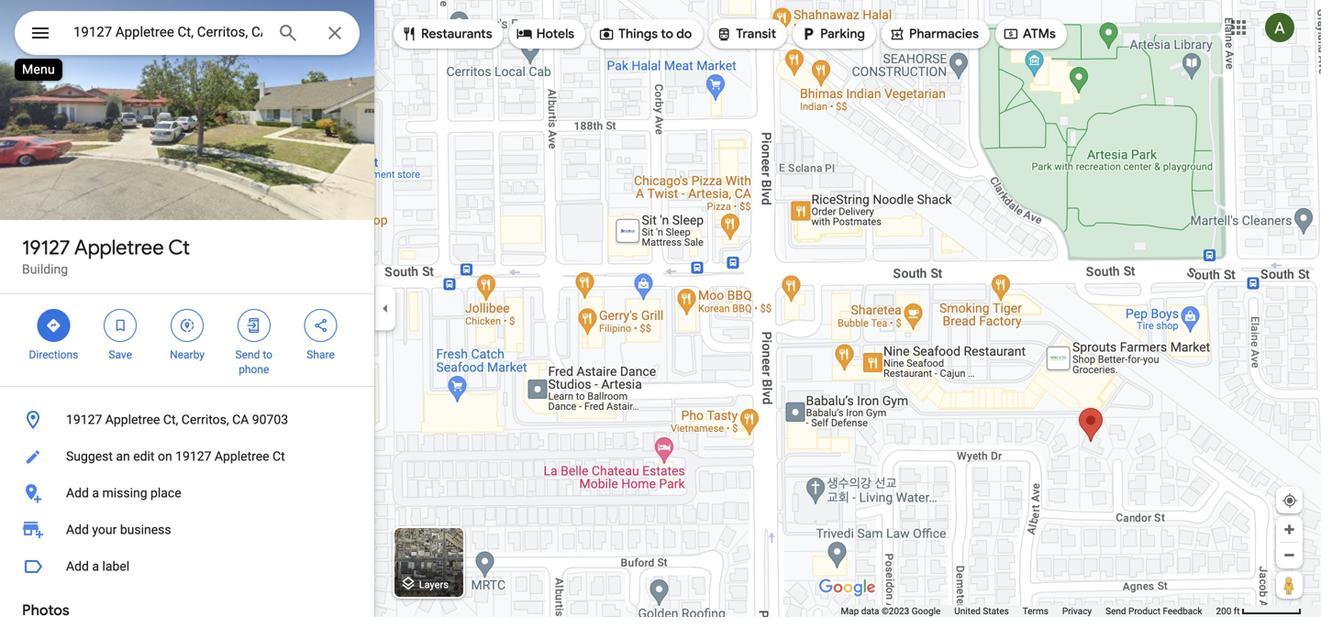 Task type: locate. For each thing, give the bounding box(es) containing it.
footer inside google maps element
[[841, 606, 1216, 617]]

appletree inside 19127 appletree ct building
[[74, 235, 164, 261]]


[[246, 316, 262, 336]]

add down the suggest
[[66, 486, 89, 501]]

0 horizontal spatial ct
[[168, 235, 190, 261]]

map
[[841, 606, 859, 617]]

add left label
[[66, 559, 89, 574]]

appletree inside 19127 appletree ct, cerritos, ca 90703 button
[[105, 412, 160, 428]]

a left 'missing'
[[92, 486, 99, 501]]

to inside send to phone
[[263, 349, 273, 361]]

1 vertical spatial send
[[1106, 606, 1126, 617]]

1 vertical spatial add
[[66, 523, 89, 538]]

missing
[[102, 486, 147, 501]]

0 horizontal spatial to
[[263, 349, 273, 361]]

add a label button
[[0, 549, 374, 585]]

feedback
[[1163, 606, 1202, 617]]

share
[[307, 349, 335, 361]]

appletree inside suggest an edit on 19127 appletree ct button
[[215, 449, 269, 464]]

footer
[[841, 606, 1216, 617]]

add your business
[[66, 523, 171, 538]]

0 vertical spatial ct
[[168, 235, 190, 261]]


[[112, 316, 129, 336]]

suggest an edit on 19127 appletree ct button
[[0, 439, 374, 475]]

appletree for ct
[[74, 235, 164, 261]]

19127
[[22, 235, 70, 261], [66, 412, 102, 428], [175, 449, 211, 464]]

0 vertical spatial appletree
[[74, 235, 164, 261]]

send product feedback
[[1106, 606, 1202, 617]]

0 vertical spatial add
[[66, 486, 89, 501]]

a for label
[[92, 559, 99, 574]]

3 add from the top
[[66, 559, 89, 574]]

send inside button
[[1106, 606, 1126, 617]]

1 add from the top
[[66, 486, 89, 501]]

1 a from the top
[[92, 486, 99, 501]]

to left do
[[661, 26, 673, 42]]

0 vertical spatial a
[[92, 486, 99, 501]]

appletree up 
[[74, 235, 164, 261]]

add for add a missing place
[[66, 486, 89, 501]]

ct
[[168, 235, 190, 261], [273, 449, 285, 464]]

19127 appletree ct, cerritos, ca 90703
[[66, 412, 288, 428]]

90703
[[252, 412, 288, 428]]

 restaurants
[[401, 24, 492, 44]]

save
[[109, 349, 132, 361]]

send to phone
[[235, 349, 273, 376]]

to up phone
[[263, 349, 273, 361]]

add a missing place button
[[0, 475, 374, 512]]

 transit
[[716, 24, 776, 44]]

edit
[[133, 449, 155, 464]]

1 vertical spatial ct
[[273, 449, 285, 464]]

phone
[[239, 363, 269, 376]]

 pharmacies
[[889, 24, 979, 44]]

your
[[92, 523, 117, 538]]

layers
[[419, 579, 449, 591]]

1 vertical spatial 19127
[[66, 412, 102, 428]]

add a label
[[66, 559, 130, 574]]

©2023
[[882, 606, 909, 617]]

19127 right the on
[[175, 449, 211, 464]]

 parking
[[800, 24, 865, 44]]

 atms
[[1003, 24, 1056, 44]]

1 horizontal spatial to
[[661, 26, 673, 42]]

collapse side panel image
[[375, 299, 395, 319]]

add for add your business
[[66, 523, 89, 538]]

add your business link
[[0, 512, 374, 549]]

0 vertical spatial to
[[661, 26, 673, 42]]

add
[[66, 486, 89, 501], [66, 523, 89, 538], [66, 559, 89, 574]]

1 vertical spatial to
[[263, 349, 273, 361]]

a
[[92, 486, 99, 501], [92, 559, 99, 574]]

1 horizontal spatial ct
[[273, 449, 285, 464]]

send product feedback button
[[1106, 606, 1202, 617]]

0 horizontal spatial send
[[235, 349, 260, 361]]

2 add from the top
[[66, 523, 89, 538]]

google
[[912, 606, 941, 617]]

google maps element
[[0, 0, 1321, 617]]


[[800, 24, 817, 44]]

200 ft button
[[1216, 606, 1302, 617]]

pharmacies
[[909, 26, 979, 42]]

19127 Appletree Ct, Cerritos, CA 90703 field
[[15, 11, 360, 55]]


[[401, 24, 417, 44]]

appletree up an
[[105, 412, 160, 428]]

ct inside 19127 appletree ct building
[[168, 235, 190, 261]]

appletree down ca
[[215, 449, 269, 464]]

cerritos,
[[181, 412, 229, 428]]

to inside the  things to do
[[661, 26, 673, 42]]

 button
[[15, 11, 66, 59]]

show your location image
[[1282, 493, 1298, 509]]

zoom in image
[[1283, 523, 1296, 537]]

atms
[[1023, 26, 1056, 42]]

ct up ""
[[168, 235, 190, 261]]

19127 inside 19127 appletree ct building
[[22, 235, 70, 261]]

1 vertical spatial appletree
[[105, 412, 160, 428]]

send for send to phone
[[235, 349, 260, 361]]

nearby
[[170, 349, 205, 361]]

to
[[661, 26, 673, 42], [263, 349, 273, 361]]

none field inside the 19127 appletree ct, cerritos, ca 90703 field
[[73, 21, 262, 43]]

send
[[235, 349, 260, 361], [1106, 606, 1126, 617]]

1 vertical spatial a
[[92, 559, 99, 574]]

None field
[[73, 21, 262, 43]]

2 vertical spatial add
[[66, 559, 89, 574]]

privacy
[[1062, 606, 1092, 617]]

send inside send to phone
[[235, 349, 260, 361]]

19127 up the suggest
[[66, 412, 102, 428]]

an
[[116, 449, 130, 464]]

19127 up building
[[22, 235, 70, 261]]

a left label
[[92, 559, 99, 574]]

hotels
[[536, 26, 574, 42]]

 search field
[[15, 11, 360, 59]]

map data ©2023 google
[[841, 606, 941, 617]]


[[516, 24, 533, 44]]

add a missing place
[[66, 486, 181, 501]]

19127 appletree ct building
[[22, 235, 190, 277]]

1 horizontal spatial send
[[1106, 606, 1126, 617]]

0 vertical spatial 19127
[[22, 235, 70, 261]]


[[1003, 24, 1019, 44]]

 things to do
[[598, 24, 692, 44]]

appletree
[[74, 235, 164, 261], [105, 412, 160, 428], [215, 449, 269, 464]]

send left product
[[1106, 606, 1126, 617]]

states
[[983, 606, 1009, 617]]

ct down 90703
[[273, 449, 285, 464]]

0 vertical spatial send
[[235, 349, 260, 361]]

google account: angela cha  
(angela.cha@adept.ai) image
[[1265, 13, 1295, 42]]

on
[[158, 449, 172, 464]]

footer containing map data ©2023 google
[[841, 606, 1216, 617]]

2 a from the top
[[92, 559, 99, 574]]

add left your
[[66, 523, 89, 538]]

a for missing
[[92, 486, 99, 501]]

2 vertical spatial appletree
[[215, 449, 269, 464]]

send up phone
[[235, 349, 260, 361]]



Task type: vqa. For each thing, say whether or not it's contained in the screenshot.
 Pharmacies
yes



Task type: describe. For each thing, give the bounding box(es) containing it.
actions for 19127 appletree ct region
[[0, 295, 374, 386]]

parking
[[820, 26, 865, 42]]

do
[[676, 26, 692, 42]]

 hotels
[[516, 24, 574, 44]]


[[889, 24, 906, 44]]

data
[[861, 606, 879, 617]]

label
[[102, 559, 130, 574]]

place
[[150, 486, 181, 501]]

privacy button
[[1062, 606, 1092, 617]]

show street view coverage image
[[1276, 572, 1303, 599]]

200
[[1216, 606, 1232, 617]]

2 vertical spatial 19127
[[175, 449, 211, 464]]

ca
[[232, 412, 249, 428]]

things
[[619, 26, 658, 42]]

suggest
[[66, 449, 113, 464]]

transit
[[736, 26, 776, 42]]


[[29, 20, 51, 46]]

19127 for ct,
[[66, 412, 102, 428]]

19127 for ct
[[22, 235, 70, 261]]


[[45, 316, 62, 336]]


[[179, 316, 195, 336]]

terms button
[[1023, 606, 1049, 617]]


[[312, 316, 329, 336]]

ct,
[[163, 412, 178, 428]]

united states button
[[954, 606, 1009, 617]]

zoom out image
[[1283, 549, 1296, 562]]

united states
[[954, 606, 1009, 617]]

product
[[1129, 606, 1161, 617]]

directions
[[29, 349, 78, 361]]

suggest an edit on 19127 appletree ct
[[66, 449, 285, 464]]

united
[[954, 606, 981, 617]]

send for send product feedback
[[1106, 606, 1126, 617]]

terms
[[1023, 606, 1049, 617]]

200 ft
[[1216, 606, 1240, 617]]


[[716, 24, 732, 44]]

add for add a label
[[66, 559, 89, 574]]

business
[[120, 523, 171, 538]]


[[598, 24, 615, 44]]

19127 appletree ct main content
[[0, 0, 374, 617]]

ft
[[1234, 606, 1240, 617]]

restaurants
[[421, 26, 492, 42]]

19127 appletree ct, cerritos, ca 90703 button
[[0, 402, 374, 439]]

ct inside button
[[273, 449, 285, 464]]

building
[[22, 262, 68, 277]]

appletree for ct,
[[105, 412, 160, 428]]



